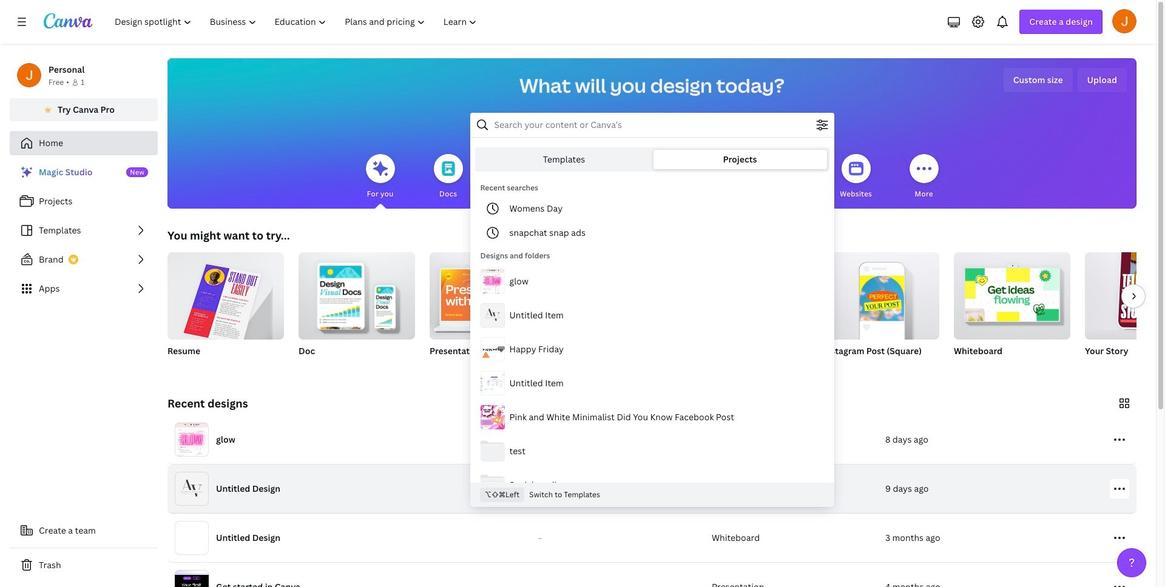 Task type: vqa. For each thing, say whether or not it's contained in the screenshot.
of
no



Task type: describe. For each thing, give the bounding box(es) containing it.
jeremy miller image
[[1113, 9, 1137, 33]]



Task type: locate. For each thing, give the bounding box(es) containing it.
group
[[1085, 245, 1166, 373], [1085, 245, 1166, 340], [299, 248, 415, 373], [299, 248, 415, 340], [823, 248, 940, 373], [823, 248, 940, 340], [954, 248, 1071, 373], [954, 248, 1071, 340], [168, 253, 284, 373], [430, 253, 546, 373], [430, 253, 546, 340], [561, 253, 677, 373], [692, 253, 809, 340], [692, 253, 809, 340]]

top level navigation element
[[107, 10, 488, 34]]

Search search field
[[494, 114, 810, 137]]

list
[[10, 160, 158, 301]]

list box
[[471, 182, 834, 503]]

None search field
[[470, 113, 834, 507]]



